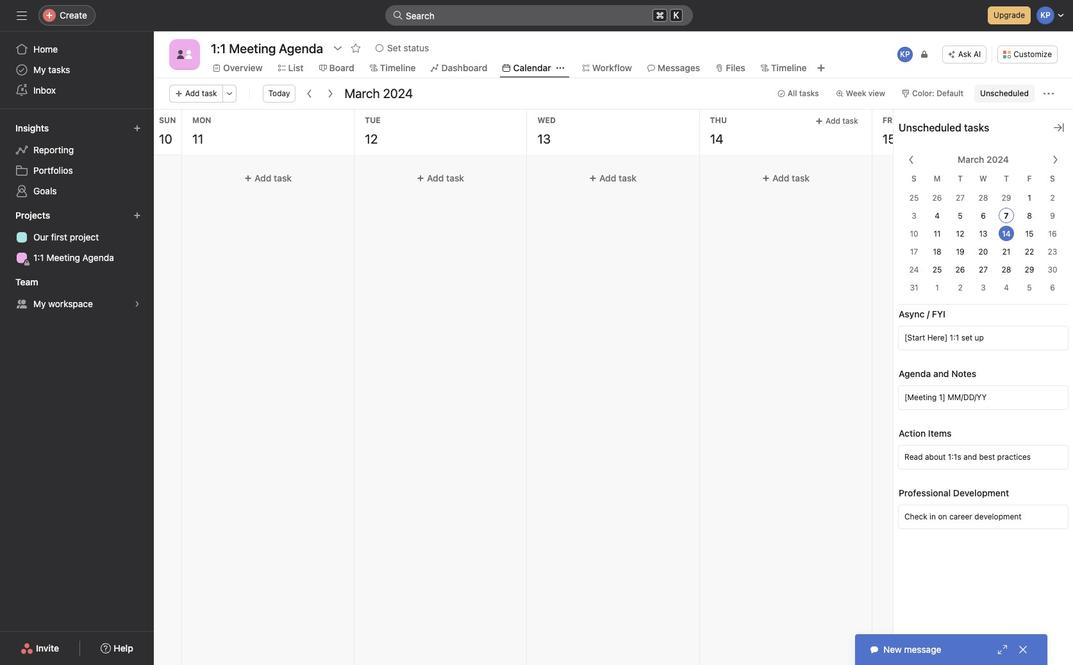 Task type: describe. For each thing, give the bounding box(es) containing it.
31
[[911, 283, 919, 293]]

overview link
[[213, 61, 263, 75]]

about
[[926, 452, 946, 462]]

add to starred image
[[351, 43, 361, 53]]

k
[[674, 10, 679, 21]]

1 horizontal spatial more actions image
[[1044, 89, 1055, 99]]

0 horizontal spatial 1
[[936, 283, 940, 293]]

[meeting 1] mm/dd/yy
[[905, 393, 987, 402]]

my for my workspace
[[33, 298, 46, 309]]

projects button
[[13, 207, 62, 225]]

0 horizontal spatial 25
[[910, 193, 919, 203]]

messages link
[[648, 61, 701, 75]]

files
[[726, 62, 746, 73]]

1 horizontal spatial agenda
[[899, 368, 932, 379]]

team
[[15, 276, 38, 287]]

unscheduled for unscheduled tasks
[[899, 122, 962, 133]]

1 timeline link from the left
[[370, 61, 416, 75]]

ask
[[959, 49, 972, 59]]

march 2024 button
[[950, 148, 1031, 171]]

17
[[911, 247, 919, 257]]

0 vertical spatial 15
[[883, 132, 896, 146]]

set status button
[[370, 39, 435, 57]]

messages
[[658, 62, 701, 73]]

8
[[1028, 211, 1033, 221]]

1:1 meeting agenda link
[[8, 248, 146, 268]]

new insights image
[[133, 124, 141, 132]]

unscheduled button
[[975, 85, 1035, 103]]

0 vertical spatial 2024
[[383, 86, 413, 101]]

dashboard
[[442, 62, 488, 73]]

my tasks link
[[8, 60, 146, 80]]

2 t from the left
[[1005, 174, 1010, 183]]

14 inside the thu 14
[[711, 132, 724, 146]]

async
[[899, 309, 925, 319]]

my workspace
[[33, 298, 93, 309]]

1 horizontal spatial 1:1
[[950, 333, 960, 343]]

workflow link
[[582, 61, 632, 75]]

our first project link
[[8, 227, 146, 248]]

board
[[329, 62, 355, 73]]

0 horizontal spatial 26
[[933, 193, 943, 203]]

sat
[[1051, 115, 1066, 125]]

items
[[929, 428, 952, 439]]

tasks for all tasks
[[800, 89, 820, 98]]

async / fyi
[[899, 309, 946, 319]]

0 vertical spatial 27
[[956, 193, 965, 203]]

set status
[[388, 42, 429, 53]]

next month image
[[1051, 155, 1061, 165]]

0 horizontal spatial 6
[[982, 211, 986, 221]]

next week image
[[326, 89, 336, 99]]

20
[[979, 247, 989, 257]]

timeline for first the timeline link from right
[[772, 62, 807, 73]]

today
[[269, 89, 290, 98]]

kp
[[901, 49, 911, 59]]

color:
[[913, 89, 935, 98]]

1:1 inside 1:1 meeting agenda "link"
[[33, 252, 44, 263]]

upgrade
[[994, 10, 1026, 20]]

timeline for 1st the timeline link from the left
[[380, 62, 416, 73]]

⌘
[[656, 10, 665, 21]]

our
[[33, 232, 49, 242]]

sun
[[159, 115, 176, 125]]

all
[[788, 89, 798, 98]]

here]
[[928, 333, 948, 343]]

wed 13
[[538, 115, 556, 146]]

status
[[404, 42, 429, 53]]

development
[[954, 488, 1010, 498]]

overview
[[223, 62, 263, 73]]

agenda inside "link"
[[83, 252, 114, 263]]

1:1s
[[949, 452, 962, 462]]

professional development
[[899, 488, 1010, 498]]

tasks for my tasks
[[48, 64, 70, 75]]

on
[[939, 512, 948, 522]]

1 vertical spatial 27
[[980, 265, 989, 275]]

all tasks
[[788, 89, 820, 98]]

previous month image
[[907, 155, 917, 165]]

new project or portfolio image
[[133, 212, 141, 219]]

today button
[[263, 85, 296, 103]]

Search tasks, projects, and more text field
[[386, 5, 693, 26]]

week view
[[846, 89, 886, 98]]

0 vertical spatial 29
[[1002, 193, 1012, 203]]

check in on career development
[[905, 512, 1022, 522]]

mm/dd/yy
[[948, 393, 987, 402]]

sat 16
[[1051, 115, 1066, 146]]

workspace
[[48, 298, 93, 309]]

2024 inside march 2024 dropdown button
[[987, 154, 1010, 165]]

9
[[1051, 211, 1056, 221]]

1 horizontal spatial 6
[[1051, 283, 1056, 293]]

f
[[1028, 174, 1032, 183]]

11 inside mon 11
[[192, 132, 204, 146]]

mon
[[192, 115, 211, 125]]

global element
[[0, 31, 154, 108]]

files link
[[716, 61, 746, 75]]

m
[[934, 174, 941, 183]]

add tab image
[[816, 63, 827, 73]]

help
[[114, 643, 133, 654]]

0 vertical spatial 4
[[935, 211, 940, 221]]

color: default
[[913, 89, 964, 98]]

teams element
[[0, 271, 154, 317]]

calendar link
[[503, 61, 552, 75]]

create
[[60, 10, 87, 21]]

ask ai
[[959, 49, 982, 59]]

[start here] 1:1 set up
[[905, 333, 985, 343]]

people image
[[177, 47, 192, 62]]

project
[[70, 232, 99, 242]]

dashboard link
[[431, 61, 488, 75]]

march inside dropdown button
[[958, 154, 985, 165]]

2 timeline link from the left
[[761, 61, 807, 75]]

list link
[[278, 61, 304, 75]]

tue 12
[[365, 115, 381, 146]]

inbox
[[33, 85, 56, 96]]

0 horizontal spatial 2
[[959, 283, 963, 293]]

inbox link
[[8, 80, 146, 101]]

my tasks
[[33, 64, 70, 75]]

first
[[51, 232, 67, 242]]

16 inside sat 16
[[1051, 132, 1064, 146]]

check
[[905, 512, 928, 522]]

2 s from the left
[[1051, 174, 1056, 183]]

0 horizontal spatial march 2024
[[345, 86, 413, 101]]

1 horizontal spatial 10
[[911, 229, 919, 239]]

13 inside the wed 13
[[538, 132, 551, 146]]

previous week image
[[305, 89, 315, 99]]

kp button
[[897, 46, 915, 64]]

0 horizontal spatial more actions image
[[226, 90, 233, 98]]

1 horizontal spatial 13
[[980, 229, 988, 239]]

wed
[[538, 115, 556, 125]]



Task type: locate. For each thing, give the bounding box(es) containing it.
0 vertical spatial 6
[[982, 211, 986, 221]]

1 horizontal spatial 11
[[934, 229, 941, 239]]

1 vertical spatial 26
[[956, 265, 966, 275]]

0 vertical spatial 10
[[159, 132, 172, 146]]

0 vertical spatial agenda
[[83, 252, 114, 263]]

29 up "7"
[[1002, 193, 1012, 203]]

0 vertical spatial march 2024
[[345, 86, 413, 101]]

29 down 22 in the top of the page
[[1025, 265, 1035, 275]]

my
[[33, 64, 46, 75], [33, 298, 46, 309]]

24
[[910, 265, 919, 275]]

22
[[1026, 247, 1035, 257]]

practices
[[998, 452, 1032, 462]]

more actions image
[[1044, 89, 1055, 99], [226, 90, 233, 98]]

march up the tue
[[345, 86, 380, 101]]

1 horizontal spatial 2024
[[987, 154, 1010, 165]]

close details image
[[1055, 123, 1065, 133]]

home
[[33, 44, 58, 55]]

unscheduled inside dropdown button
[[981, 89, 1030, 98]]

0 vertical spatial and
[[934, 368, 950, 379]]

agenda down project
[[83, 252, 114, 263]]

2 down '19'
[[959, 283, 963, 293]]

28 down w
[[979, 193, 989, 203]]

18
[[934, 247, 942, 257]]

read
[[905, 452, 923, 462]]

1 horizontal spatial 29
[[1025, 265, 1035, 275]]

26
[[933, 193, 943, 203], [956, 265, 966, 275]]

1 horizontal spatial 27
[[980, 265, 989, 275]]

2
[[1051, 193, 1056, 203], [959, 283, 963, 293]]

agenda and notes
[[899, 368, 977, 379]]

11 down mon
[[192, 132, 204, 146]]

0 vertical spatial march
[[345, 86, 380, 101]]

0 horizontal spatial 28
[[979, 193, 989, 203]]

new message
[[884, 644, 942, 655]]

reporting link
[[8, 140, 146, 160]]

3 up 17
[[912, 211, 917, 221]]

march 2024 inside march 2024 dropdown button
[[958, 154, 1010, 165]]

1 horizontal spatial 1
[[1028, 193, 1032, 203]]

1 horizontal spatial march
[[958, 154, 985, 165]]

agenda up [meeting
[[899, 368, 932, 379]]

1 horizontal spatial 26
[[956, 265, 966, 275]]

14 down "7"
[[1003, 229, 1011, 239]]

add task button
[[169, 85, 223, 103], [813, 115, 862, 128], [187, 167, 349, 190], [360, 167, 522, 190], [533, 167, 694, 190], [705, 167, 867, 190], [878, 167, 1040, 190]]

1 up 8 on the top right of the page
[[1028, 193, 1032, 203]]

1 horizontal spatial 28
[[1002, 265, 1012, 275]]

10 up 17
[[911, 229, 919, 239]]

13
[[538, 132, 551, 146], [980, 229, 988, 239]]

projects element
[[0, 204, 154, 271]]

6 left "7"
[[982, 211, 986, 221]]

tasks down 'home' on the top left of page
[[48, 64, 70, 75]]

0 horizontal spatial 10
[[159, 132, 172, 146]]

unscheduled
[[981, 89, 1030, 98], [899, 122, 962, 133]]

ai
[[974, 49, 982, 59]]

0 vertical spatial 16
[[1051, 132, 1064, 146]]

1 horizontal spatial unscheduled
[[981, 89, 1030, 98]]

26 down m
[[933, 193, 943, 203]]

t right m
[[958, 174, 963, 183]]

default
[[937, 89, 964, 98]]

0 horizontal spatial 29
[[1002, 193, 1012, 203]]

19
[[957, 247, 965, 257]]

1 vertical spatial 14
[[1003, 229, 1011, 239]]

1:1 left the "set" in the right of the page
[[950, 333, 960, 343]]

1 vertical spatial 28
[[1002, 265, 1012, 275]]

unscheduled down customize 'dropdown button' at the right of the page
[[981, 89, 1030, 98]]

30
[[1048, 265, 1058, 275]]

fri 15
[[883, 115, 896, 146]]

1 vertical spatial my
[[33, 298, 46, 309]]

more actions image down overview link
[[226, 90, 233, 98]]

0 horizontal spatial t
[[958, 174, 963, 183]]

unscheduled for unscheduled
[[981, 89, 1030, 98]]

unscheduled tasks
[[899, 122, 990, 133]]

calendar
[[513, 62, 552, 73]]

0 horizontal spatial 13
[[538, 132, 551, 146]]

tasks for unscheduled tasks
[[965, 122, 990, 133]]

goals
[[33, 185, 57, 196]]

0 vertical spatial 26
[[933, 193, 943, 203]]

1 horizontal spatial 12
[[957, 229, 965, 239]]

1 vertical spatial unscheduled
[[899, 122, 962, 133]]

mon 11
[[192, 115, 211, 146]]

0 horizontal spatial 14
[[711, 132, 724, 146]]

s down next month image
[[1051, 174, 1056, 183]]

0 vertical spatial unscheduled
[[981, 89, 1030, 98]]

create button
[[38, 5, 96, 26]]

None field
[[386, 5, 693, 26]]

1 vertical spatial 15
[[1026, 229, 1034, 239]]

1 vertical spatial 12
[[957, 229, 965, 239]]

view
[[869, 89, 886, 98]]

1 vertical spatial and
[[964, 452, 978, 462]]

1 horizontal spatial s
[[1051, 174, 1056, 183]]

4 up 18
[[935, 211, 940, 221]]

25
[[910, 193, 919, 203], [933, 265, 943, 275]]

color: default button
[[897, 85, 970, 103]]

1 horizontal spatial timeline
[[772, 62, 807, 73]]

march 2024 up w
[[958, 154, 1010, 165]]

1 horizontal spatial 5
[[1028, 283, 1033, 293]]

1 s from the left
[[912, 174, 917, 183]]

1 horizontal spatial timeline link
[[761, 61, 807, 75]]

28 down 21 at the top
[[1002, 265, 1012, 275]]

0 vertical spatial 5
[[959, 211, 963, 221]]

1 horizontal spatial and
[[964, 452, 978, 462]]

0 vertical spatial 25
[[910, 193, 919, 203]]

10
[[159, 132, 172, 146], [911, 229, 919, 239]]

1 vertical spatial 13
[[980, 229, 988, 239]]

25 down previous month 'icon'
[[910, 193, 919, 203]]

1 my from the top
[[33, 64, 46, 75]]

2 up 9
[[1051, 193, 1056, 203]]

tasks inside 'dropdown button'
[[800, 89, 820, 98]]

10 down sun
[[159, 132, 172, 146]]

1 timeline from the left
[[380, 62, 416, 73]]

13 up 20
[[980, 229, 988, 239]]

4 down 21 at the top
[[1005, 283, 1010, 293]]

invite button
[[12, 637, 67, 660]]

agenda
[[83, 252, 114, 263], [899, 368, 932, 379]]

12 up '19'
[[957, 229, 965, 239]]

t left f at the top of page
[[1005, 174, 1010, 183]]

2024 down set status popup button
[[383, 86, 413, 101]]

0 horizontal spatial 27
[[956, 193, 965, 203]]

0 vertical spatial 2
[[1051, 193, 1056, 203]]

customize
[[1014, 49, 1053, 59]]

see details, my workspace image
[[133, 300, 141, 308]]

my for my tasks
[[33, 64, 46, 75]]

board link
[[319, 61, 355, 75]]

3 down 20
[[982, 283, 986, 293]]

29
[[1002, 193, 1012, 203], [1025, 265, 1035, 275]]

0 horizontal spatial timeline link
[[370, 61, 416, 75]]

show options image
[[333, 43, 343, 53]]

timeline up "all"
[[772, 62, 807, 73]]

11 up 18
[[934, 229, 941, 239]]

and left notes
[[934, 368, 950, 379]]

prominent image
[[393, 10, 403, 21]]

1 horizontal spatial 4
[[1005, 283, 1010, 293]]

0 horizontal spatial march
[[345, 86, 380, 101]]

set
[[962, 333, 973, 343]]

reporting
[[33, 144, 74, 155]]

5 up '19'
[[959, 211, 963, 221]]

timeline down set status popup button
[[380, 62, 416, 73]]

timeline link up "all"
[[761, 61, 807, 75]]

[meeting
[[905, 393, 937, 402]]

1 vertical spatial march 2024
[[958, 154, 1010, 165]]

1 vertical spatial agenda
[[899, 368, 932, 379]]

1 vertical spatial 3
[[982, 283, 986, 293]]

1 right 31
[[936, 283, 940, 293]]

0 vertical spatial 1
[[1028, 193, 1032, 203]]

tasks up march 2024 dropdown button
[[965, 122, 990, 133]]

0 horizontal spatial 2024
[[383, 86, 413, 101]]

1 vertical spatial 5
[[1028, 283, 1033, 293]]

21
[[1003, 247, 1011, 257]]

upgrade button
[[989, 6, 1032, 24]]

12 down the tue
[[365, 132, 378, 146]]

notes
[[952, 368, 977, 379]]

0 horizontal spatial 11
[[192, 132, 204, 146]]

unscheduled down color: default dropdown button at the top right
[[899, 122, 962, 133]]

15 up 22 in the top of the page
[[1026, 229, 1034, 239]]

all tasks button
[[772, 85, 825, 103]]

2024 up w
[[987, 154, 1010, 165]]

16
[[1051, 132, 1064, 146], [1049, 229, 1058, 239]]

16 down the sat
[[1051, 132, 1064, 146]]

home link
[[8, 39, 146, 60]]

development
[[975, 512, 1022, 522]]

projects
[[15, 210, 50, 221]]

march up w
[[958, 154, 985, 165]]

1 vertical spatial 1:1
[[950, 333, 960, 343]]

0 vertical spatial 1:1
[[33, 252, 44, 263]]

my inside global element
[[33, 64, 46, 75]]

12
[[365, 132, 378, 146], [957, 229, 965, 239]]

best
[[980, 452, 996, 462]]

close image
[[1019, 645, 1029, 655]]

None text field
[[208, 37, 327, 60]]

tasks inside global element
[[48, 64, 70, 75]]

hide sidebar image
[[17, 10, 27, 21]]

t
[[958, 174, 963, 183], [1005, 174, 1010, 183]]

0 horizontal spatial 3
[[912, 211, 917, 221]]

portfolios
[[33, 165, 73, 176]]

more actions image up the sat
[[1044, 89, 1055, 99]]

action
[[899, 428, 926, 439]]

2 vertical spatial tasks
[[965, 122, 990, 133]]

5 down 22 in the top of the page
[[1028, 283, 1033, 293]]

6 down 30
[[1051, 283, 1056, 293]]

2 horizontal spatial tasks
[[965, 122, 990, 133]]

27 down march 2024 dropdown button
[[956, 193, 965, 203]]

0 vertical spatial 3
[[912, 211, 917, 221]]

0 horizontal spatial unscheduled
[[899, 122, 962, 133]]

meeting
[[46, 252, 80, 263]]

tasks right "all"
[[800, 89, 820, 98]]

my inside teams element
[[33, 298, 46, 309]]

0 vertical spatial 28
[[979, 193, 989, 203]]

1 vertical spatial 2
[[959, 283, 963, 293]]

tab actions image
[[557, 64, 564, 72]]

1 vertical spatial 6
[[1051, 283, 1056, 293]]

2 my from the top
[[33, 298, 46, 309]]

1 vertical spatial 2024
[[987, 154, 1010, 165]]

1:1
[[33, 252, 44, 263], [950, 333, 960, 343]]

week
[[846, 89, 867, 98]]

my up 'inbox'
[[33, 64, 46, 75]]

13 down wed
[[538, 132, 551, 146]]

thu 14
[[711, 115, 727, 146]]

s down previous month 'icon'
[[912, 174, 917, 183]]

16 down 9
[[1049, 229, 1058, 239]]

set
[[388, 42, 401, 53]]

27 down 20
[[980, 265, 989, 275]]

workflow
[[593, 62, 632, 73]]

0 horizontal spatial 4
[[935, 211, 940, 221]]

1 horizontal spatial t
[[1005, 174, 1010, 183]]

0 horizontal spatial 5
[[959, 211, 963, 221]]

0 vertical spatial tasks
[[48, 64, 70, 75]]

march
[[345, 86, 380, 101], [958, 154, 985, 165]]

week view button
[[830, 85, 892, 103]]

26 down '19'
[[956, 265, 966, 275]]

10 inside the sun 10
[[159, 132, 172, 146]]

fyi
[[933, 309, 946, 319]]

career
[[950, 512, 973, 522]]

1 horizontal spatial 25
[[933, 265, 943, 275]]

1 vertical spatial 25
[[933, 265, 943, 275]]

my down team dropdown button
[[33, 298, 46, 309]]

1 vertical spatial march
[[958, 154, 985, 165]]

insights element
[[0, 117, 154, 204]]

w
[[980, 174, 988, 183]]

0 horizontal spatial and
[[934, 368, 950, 379]]

1 vertical spatial 29
[[1025, 265, 1035, 275]]

our first project
[[33, 232, 99, 242]]

1 vertical spatial 16
[[1049, 229, 1058, 239]]

1 horizontal spatial 3
[[982, 283, 986, 293]]

12 inside tue 12
[[365, 132, 378, 146]]

23
[[1049, 247, 1058, 257]]

1 t from the left
[[958, 174, 963, 183]]

add
[[185, 89, 200, 98], [826, 116, 841, 126], [255, 173, 272, 183], [427, 173, 444, 183], [600, 173, 617, 183], [773, 173, 790, 183], [945, 173, 962, 183]]

1 vertical spatial 11
[[934, 229, 941, 239]]

march 2024 up the tue
[[345, 86, 413, 101]]

0 horizontal spatial 15
[[883, 132, 896, 146]]

0 horizontal spatial s
[[912, 174, 917, 183]]

5
[[959, 211, 963, 221], [1028, 283, 1033, 293]]

1 horizontal spatial 2
[[1051, 193, 1056, 203]]

list
[[288, 62, 304, 73]]

up
[[975, 333, 985, 343]]

insights
[[15, 123, 49, 133]]

15 down fri
[[883, 132, 896, 146]]

1 horizontal spatial 15
[[1026, 229, 1034, 239]]

1 vertical spatial 4
[[1005, 283, 1010, 293]]

1 vertical spatial 10
[[911, 229, 919, 239]]

action items
[[899, 428, 952, 439]]

expand new message image
[[998, 645, 1008, 655]]

1 horizontal spatial 14
[[1003, 229, 1011, 239]]

0 vertical spatial 12
[[365, 132, 378, 146]]

25 down 18
[[933, 265, 943, 275]]

14
[[711, 132, 724, 146], [1003, 229, 1011, 239]]

2 timeline from the left
[[772, 62, 807, 73]]

0 vertical spatial 11
[[192, 132, 204, 146]]

1 horizontal spatial tasks
[[800, 89, 820, 98]]

and right 1:1s
[[964, 452, 978, 462]]

ask ai button
[[943, 46, 987, 64]]

1:1 down our
[[33, 252, 44, 263]]

0 horizontal spatial agenda
[[83, 252, 114, 263]]

1 horizontal spatial march 2024
[[958, 154, 1010, 165]]

14 down thu
[[711, 132, 724, 146]]

timeline link down set
[[370, 61, 416, 75]]



Task type: vqa. For each thing, say whether or not it's contained in the screenshot.


